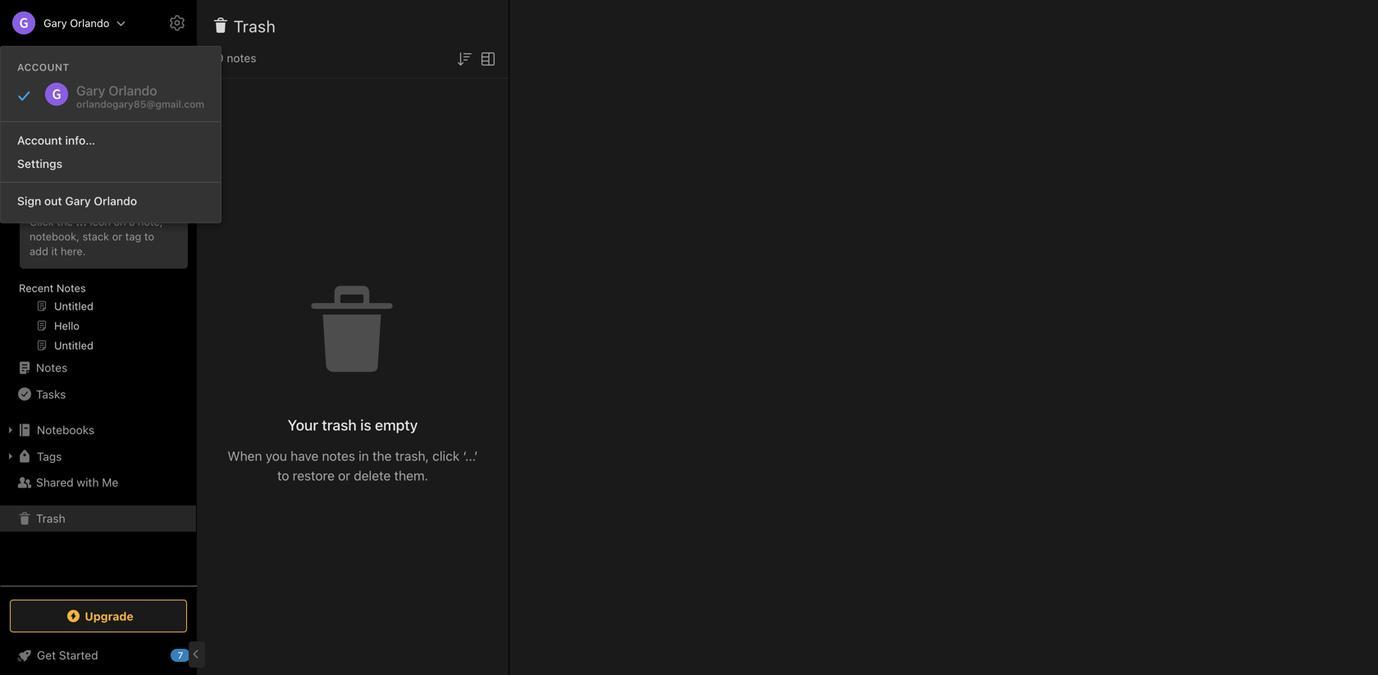 Task type: vqa. For each thing, say whether or not it's contained in the screenshot.
Sans
no



Task type: locate. For each thing, give the bounding box(es) containing it.
add
[[30, 197, 50, 209]]

1 vertical spatial gary
[[65, 194, 91, 208]]

tags button
[[0, 444, 196, 470]]

orlando inside field
[[70, 17, 109, 29]]

the right in
[[372, 449, 392, 464]]

icon on a note, notebook, stack or tag to add it here.
[[30, 216, 163, 257]]

note,
[[138, 216, 163, 228]]

icon
[[90, 216, 111, 228]]

account info…
[[17, 134, 95, 147]]

gary
[[43, 17, 67, 29], [65, 194, 91, 208]]

notebook,
[[30, 230, 79, 243]]

trash down shared
[[36, 512, 65, 526]]

with
[[77, 476, 99, 490]]

orlando
[[70, 17, 109, 29], [94, 194, 137, 208]]

1 vertical spatial to
[[277, 468, 289, 484]]

your
[[288, 417, 318, 434]]

0 vertical spatial account
[[17, 62, 69, 73]]

0 vertical spatial notes
[[227, 51, 256, 65]]

notes right recent at the left of the page
[[56, 282, 86, 294]]

1 vertical spatial the
[[372, 449, 392, 464]]

click
[[30, 216, 54, 228]]

notes up tasks
[[36, 361, 67, 375]]

1 vertical spatial notes
[[322, 449, 355, 464]]

tasks
[[36, 388, 66, 401]]

trash,
[[395, 449, 429, 464]]

trash inside trash link
[[36, 512, 65, 526]]

account up settings at the left of the page
[[17, 134, 62, 147]]

tree
[[0, 129, 197, 586]]

dropdown list menu
[[1, 115, 221, 213]]

0 horizontal spatial or
[[112, 230, 122, 243]]

0 vertical spatial or
[[112, 230, 122, 243]]

0 horizontal spatial trash
[[36, 512, 65, 526]]

1 account from the top
[[17, 62, 69, 73]]

1 horizontal spatial the
[[372, 449, 392, 464]]

notes
[[56, 282, 86, 294], [36, 361, 67, 375]]

group
[[0, 181, 196, 362]]

gary up ... on the top left
[[65, 194, 91, 208]]

trash
[[234, 16, 276, 36], [36, 512, 65, 526]]

gary up search text box
[[43, 17, 67, 29]]

to down you on the left
[[277, 468, 289, 484]]

upgrade
[[85, 610, 133, 624]]

or
[[112, 230, 122, 243], [338, 468, 350, 484]]

None search field
[[21, 48, 176, 77]]

1 horizontal spatial notes
[[322, 449, 355, 464]]

trash up 0 notes
[[234, 16, 276, 36]]

your
[[53, 197, 75, 209]]

me
[[102, 476, 118, 490]]

trash
[[322, 417, 357, 434]]

1 vertical spatial orlando
[[94, 194, 137, 208]]

or down on
[[112, 230, 122, 243]]

settings link
[[1, 152, 221, 176]]

notes right 0 on the top left of the page
[[227, 51, 256, 65]]

0 notes
[[217, 51, 256, 65]]

click
[[432, 449, 460, 464]]

View options field
[[474, 48, 498, 69]]

get started
[[37, 649, 98, 663]]

orlando up on
[[94, 194, 137, 208]]

account up new
[[17, 62, 69, 73]]

1 horizontal spatial or
[[338, 468, 350, 484]]

to
[[144, 230, 154, 243], [277, 468, 289, 484]]

0 vertical spatial to
[[144, 230, 154, 243]]

started
[[59, 649, 98, 663]]

the
[[57, 216, 73, 228], [372, 449, 392, 464]]

account inside the dropdown list 'menu'
[[17, 134, 62, 147]]

orlando inside the dropdown list 'menu'
[[94, 194, 137, 208]]

settings
[[17, 157, 62, 171]]

a
[[129, 216, 135, 228]]

1 horizontal spatial to
[[277, 468, 289, 484]]

tag
[[125, 230, 141, 243]]

0
[[217, 51, 224, 65]]

0 vertical spatial the
[[57, 216, 73, 228]]

click to collapse image
[[191, 646, 203, 665]]

notes link
[[0, 355, 196, 381]]

upgrade button
[[10, 600, 187, 633]]

0 vertical spatial notes
[[56, 282, 86, 294]]

2 account from the top
[[17, 134, 62, 147]]

Sort options field
[[454, 48, 474, 69]]

notebooks
[[37, 424, 94, 437]]

or left delete
[[338, 468, 350, 484]]

home link
[[0, 129, 197, 155]]

the left ... on the top left
[[57, 216, 73, 228]]

tags
[[37, 450, 62, 464]]

0 vertical spatial orlando
[[70, 17, 109, 29]]

tree containing home
[[0, 129, 197, 586]]

it
[[51, 245, 58, 257]]

notes
[[227, 51, 256, 65], [322, 449, 355, 464]]

1 vertical spatial or
[[338, 468, 350, 484]]

0 horizontal spatial notes
[[227, 51, 256, 65]]

...
[[76, 216, 87, 228]]

to inside icon on a note, notebook, stack or tag to add it here.
[[144, 230, 154, 243]]

0 vertical spatial trash
[[234, 16, 276, 36]]

0 horizontal spatial to
[[144, 230, 154, 243]]

0 vertical spatial gary
[[43, 17, 67, 29]]

Help and Learning task checklist field
[[0, 643, 197, 669]]

orlando up search text box
[[70, 17, 109, 29]]

expand notebooks image
[[4, 424, 17, 437]]

shortcuts
[[37, 161, 88, 175]]

account for account info…
[[17, 134, 62, 147]]

notes left in
[[322, 449, 355, 464]]

shared
[[36, 476, 74, 490]]

notes inside when you have notes in the trash, click '...' to restore or delete them.
[[322, 449, 355, 464]]

1 vertical spatial account
[[17, 134, 62, 147]]

1 vertical spatial trash
[[36, 512, 65, 526]]

account
[[17, 62, 69, 73], [17, 134, 62, 147]]

to down note,
[[144, 230, 154, 243]]

here.
[[61, 245, 86, 257]]

group containing add your first shortcut
[[0, 181, 196, 362]]



Task type: describe. For each thing, give the bounding box(es) containing it.
out
[[44, 194, 62, 208]]

new
[[36, 94, 60, 107]]

notebooks link
[[0, 418, 196, 444]]

first
[[78, 197, 99, 209]]

add
[[30, 245, 48, 257]]

the inside when you have notes in the trash, click '...' to restore or delete them.
[[372, 449, 392, 464]]

account info… link
[[1, 129, 221, 152]]

add your first shortcut
[[30, 197, 144, 209]]

1 vertical spatial notes
[[36, 361, 67, 375]]

gary inside field
[[43, 17, 67, 29]]

info…
[[65, 134, 95, 147]]

shared with me link
[[0, 470, 196, 496]]

0 horizontal spatial the
[[57, 216, 73, 228]]

recent notes
[[19, 282, 86, 294]]

to inside when you have notes in the trash, click '...' to restore or delete them.
[[277, 468, 289, 484]]

restore
[[293, 468, 335, 484]]

on
[[114, 216, 126, 228]]

sign out gary orlando link
[[1, 189, 221, 213]]

delete
[[354, 468, 391, 484]]

notes inside group
[[56, 282, 86, 294]]

home
[[36, 135, 67, 148]]

gary orlando
[[43, 17, 109, 29]]

gary inside the dropdown list 'menu'
[[65, 194, 91, 208]]

shared with me
[[36, 476, 118, 490]]

trash link
[[0, 506, 196, 532]]

tasks button
[[0, 381, 196, 408]]

get
[[37, 649, 56, 663]]

Account field
[[0, 7, 126, 39]]

or inside when you have notes in the trash, click '...' to restore or delete them.
[[338, 468, 350, 484]]

when
[[228, 449, 262, 464]]

1 horizontal spatial trash
[[234, 16, 276, 36]]

when you have notes in the trash, click '...' to restore or delete them.
[[228, 449, 478, 484]]

you
[[266, 449, 287, 464]]

sign
[[17, 194, 41, 208]]

expand tags image
[[4, 450, 17, 463]]

in
[[359, 449, 369, 464]]

or inside icon on a note, notebook, stack or tag to add it here.
[[112, 230, 122, 243]]

'...'
[[463, 449, 478, 464]]

is
[[360, 417, 371, 434]]

empty
[[375, 417, 418, 434]]

Search text field
[[21, 48, 176, 77]]

new button
[[10, 86, 187, 116]]

them.
[[394, 468, 428, 484]]

recent
[[19, 282, 54, 294]]

click the ...
[[30, 216, 87, 228]]

shortcuts button
[[0, 155, 196, 181]]

group inside tree
[[0, 181, 196, 362]]

settings image
[[167, 13, 187, 33]]

stack
[[82, 230, 109, 243]]

7
[[178, 651, 183, 662]]

shortcut
[[101, 197, 144, 209]]

your trash is empty
[[288, 417, 418, 434]]

have
[[291, 449, 319, 464]]

sign out gary orlando
[[17, 194, 137, 208]]

account for account
[[17, 62, 69, 73]]



